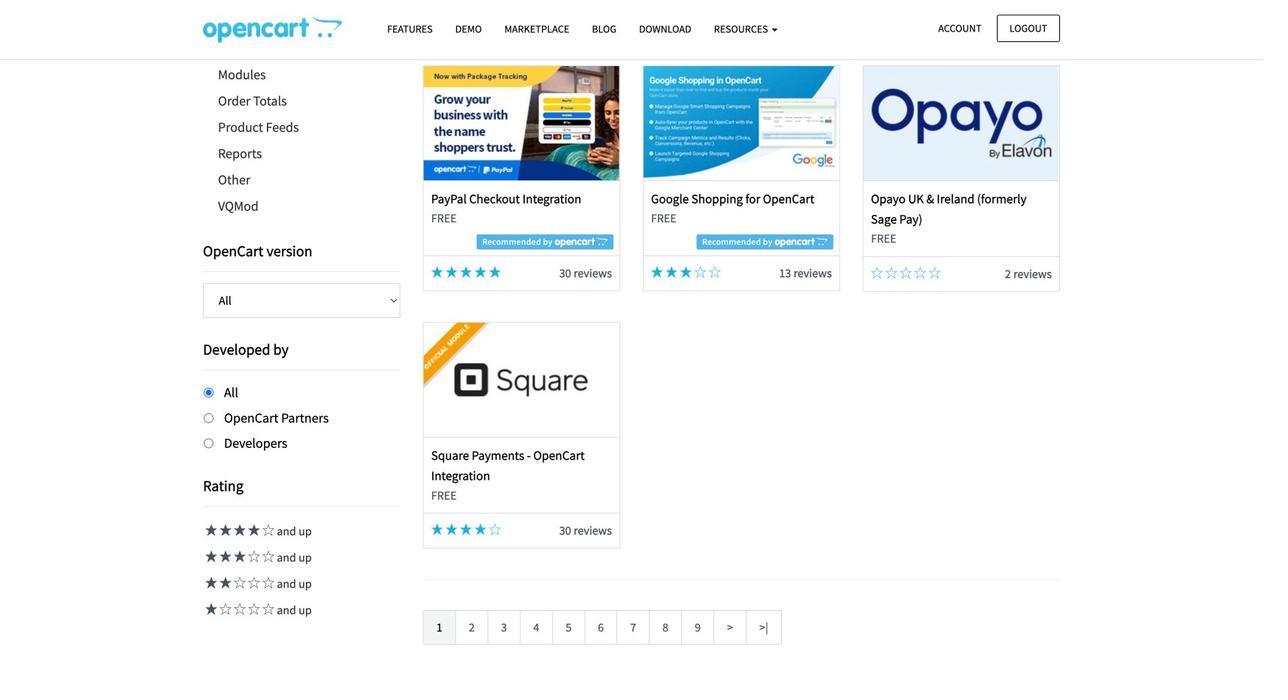 Task type: describe. For each thing, give the bounding box(es) containing it.
opencart extensions image
[[203, 16, 342, 43]]

google shopping for opencart image
[[644, 66, 839, 180]]

paypal payment gateway image
[[502, 0, 981, 10]]



Task type: vqa. For each thing, say whether or not it's contained in the screenshot.
your in The product is not compatible with your OpenCart version; The product is not working, damage, and does not work as described; No support from developer or developer not able to fix the issue within the license period.
no



Task type: locate. For each thing, give the bounding box(es) containing it.
None radio
[[204, 388, 214, 398], [204, 439, 214, 449], [204, 388, 214, 398], [204, 439, 214, 449]]

star light o image
[[871, 267, 883, 279], [885, 267, 898, 279], [900, 267, 912, 279], [914, 267, 926, 279], [260, 524, 274, 536], [246, 551, 260, 563], [217, 603, 232, 615], [232, 603, 246, 615], [246, 603, 260, 615], [260, 603, 274, 615]]

square payments - opencart integration image
[[424, 323, 619, 437]]

paypal checkout integration image
[[424, 66, 619, 180]]

opayo uk & ireland (formerly sage pay) image
[[864, 66, 1059, 180]]

star light image
[[431, 266, 443, 278], [446, 266, 458, 278], [446, 524, 458, 536], [460, 524, 472, 536], [475, 524, 487, 536], [203, 524, 217, 536], [217, 524, 232, 536], [232, 524, 246, 536], [246, 524, 260, 536], [203, 551, 217, 563], [217, 551, 232, 563], [232, 551, 246, 563], [203, 577, 217, 589]]

star light image
[[460, 266, 472, 278], [475, 266, 487, 278], [489, 266, 501, 278], [651, 266, 663, 278], [666, 266, 678, 278], [680, 266, 692, 278], [431, 524, 443, 536], [217, 577, 232, 589], [203, 603, 217, 615]]

star light o image
[[694, 266, 706, 278], [709, 266, 721, 278], [929, 267, 941, 279], [489, 524, 501, 536], [260, 551, 274, 563], [232, 577, 246, 589], [246, 577, 260, 589], [260, 577, 274, 589]]

None radio
[[204, 413, 214, 423]]



